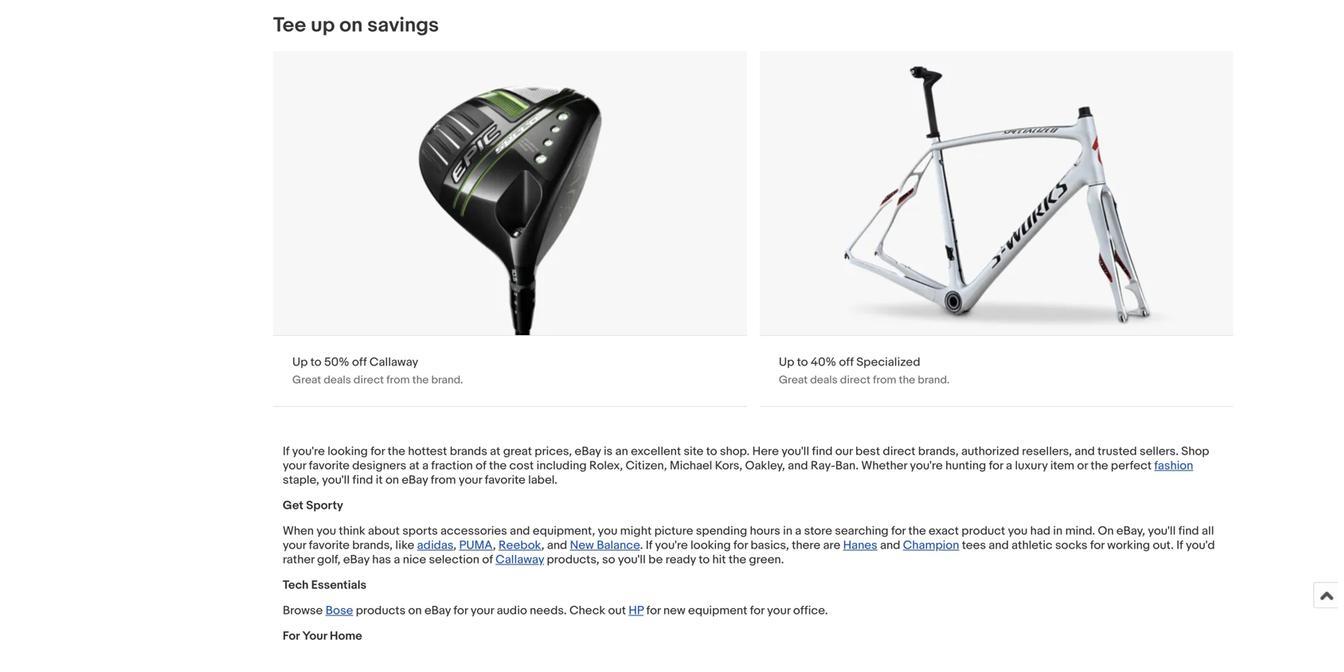 Task type: describe. For each thing, give the bounding box(es) containing it.
be
[[648, 553, 663, 567]]

great
[[503, 444, 532, 459]]

deals for 40%
[[810, 374, 838, 387]]

to inside the if you're looking for the hottest brands at great prices, ebay is an excellent site to shop. here you'll find our best direct brands, authorized resellers, and trusted sellers. shop your favorite designers at a fraction of the cost including rolex, citizen, michael kors, oakley, and ray-ban. whether you're hunting for a luxury item or the perfect
[[706, 444, 717, 459]]

hours
[[750, 524, 780, 538]]

green.
[[749, 553, 784, 567]]

it
[[376, 473, 383, 487]]

a left fraction
[[422, 459, 429, 473]]

puma
[[459, 538, 493, 553]]

favorite for staple, you'll find it on ebay from your favorite label.
[[309, 459, 350, 473]]

there
[[792, 538, 820, 553]]

brand. for up to 50% off callaway
[[431, 374, 463, 387]]

from for callaway
[[386, 374, 410, 387]]

hunting
[[945, 459, 986, 473]]

0 horizontal spatial at
[[409, 459, 420, 473]]

direct inside the if you're looking for the hottest brands at great prices, ebay is an excellent site to shop. here you'll find our best direct brands, authorized resellers, and trusted sellers. shop your favorite designers at a fraction of the cost including rolex, citizen, michael kors, oakley, and ray-ban. whether you're hunting for a luxury item or the perfect
[[883, 444, 915, 459]]

up for up to 50% off callaway
[[292, 355, 308, 370]]

hit
[[712, 553, 726, 567]]

basics,
[[751, 538, 789, 553]]

for up it
[[371, 444, 385, 459]]

excellent
[[631, 444, 681, 459]]

for inside when you think about sports accessories and equipment, you might picture spending hours in a store searching for the exact product you had in mind. on ebay, you'll find all your favorite brands, like
[[891, 524, 906, 538]]

for right equipment
[[750, 604, 764, 618]]

label.
[[528, 473, 557, 487]]

1 you from the left
[[316, 524, 336, 538]]

browse bose products on ebay for your audio needs. check out hp for new equipment for your office.
[[283, 604, 828, 618]]

home
[[330, 629, 362, 644]]

are
[[823, 538, 840, 553]]

exact
[[929, 524, 959, 538]]

bose
[[326, 604, 353, 618]]

sellers.
[[1140, 444, 1179, 459]]

you'd
[[1186, 538, 1215, 553]]

0 horizontal spatial on
[[339, 13, 363, 38]]

and inside tees and athletic socks for working out. if you'd rather golf, ebay has a nice selection of
[[989, 538, 1009, 553]]

tee
[[273, 13, 306, 38]]

mind.
[[1065, 524, 1095, 538]]

callaway inside up to 50% off callaway great deals direct from the brand.
[[369, 355, 418, 370]]

fraction
[[431, 459, 473, 473]]

audio
[[497, 604, 527, 618]]

bose link
[[326, 604, 353, 618]]

3 , from the left
[[541, 538, 544, 553]]

products,
[[547, 553, 599, 567]]

your inside 'fashion staple, you'll find it on ebay from your favorite label.'
[[459, 473, 482, 487]]

1 horizontal spatial at
[[490, 444, 500, 459]]

a inside when you think about sports accessories and equipment, you might picture spending hours in a store searching for the exact product you had in mind. on ebay, you'll find all your favorite brands, like
[[795, 524, 801, 538]]

when
[[283, 524, 314, 538]]

if you're looking for the hottest brands at great prices, ebay is an excellent site to shop. here you'll find our best direct brands, authorized resellers, and trusted sellers. shop your favorite designers at a fraction of the cost including rolex, citizen, michael kors, oakley, and ray-ban. whether you're hunting for a luxury item or the perfect
[[283, 444, 1209, 473]]

new
[[663, 604, 685, 618]]

essentials
[[311, 578, 367, 593]]

if inside the if you're looking for the hottest brands at great prices, ebay is an excellent site to shop. here you'll find our best direct brands, authorized resellers, and trusted sellers. shop your favorite designers at a fraction of the cost including rolex, citizen, michael kors, oakley, and ray-ban. whether you're hunting for a luxury item or the perfect
[[283, 444, 289, 459]]

direct for specialized
[[840, 374, 870, 387]]

2 horizontal spatial you're
[[910, 459, 943, 473]]

so
[[602, 553, 615, 567]]

up
[[311, 13, 335, 38]]

your inside when you think about sports accessories and equipment, you might picture spending hours in a store searching for the exact product you had in mind. on ebay, you'll find all your favorite brands, like
[[283, 538, 306, 553]]

specialized
[[856, 355, 920, 370]]

nice
[[403, 553, 426, 567]]

you'll inside when you think about sports accessories and equipment, you might picture spending hours in a store searching for the exact product you had in mind. on ebay, you'll find all your favorite brands, like
[[1148, 524, 1176, 538]]

up to 40% off specialized great deals direct from the brand.
[[779, 355, 950, 387]]

hanes link
[[843, 538, 877, 553]]

rolex,
[[589, 459, 623, 473]]

selection
[[429, 553, 479, 567]]

you'll inside the if you're looking for the hottest brands at great prices, ebay is an excellent site to shop. here you'll find our best direct brands, authorized resellers, and trusted sellers. shop your favorite designers at a fraction of the cost including rolex, citizen, michael kors, oakley, and ray-ban. whether you're hunting for a luxury item or the perfect
[[781, 444, 809, 459]]

adidas
[[417, 538, 453, 553]]

2 in from the left
[[1053, 524, 1063, 538]]

ebay inside 'fashion staple, you'll find it on ebay from your favorite label.'
[[402, 473, 428, 487]]

direct for callaway
[[354, 374, 384, 387]]

adidas link
[[417, 538, 453, 553]]

ebay inside the if you're looking for the hottest brands at great prices, ebay is an excellent site to shop. here you'll find our best direct brands, authorized resellers, and trusted sellers. shop your favorite designers at a fraction of the cost including rolex, citizen, michael kors, oakley, and ray-ban. whether you're hunting for a luxury item or the perfect
[[575, 444, 601, 459]]

and inside when you think about sports accessories and equipment, you might picture spending hours in a store searching for the exact product you had in mind. on ebay, you'll find all your favorite brands, like
[[510, 524, 530, 538]]

up to 50% off callaway great deals direct from the brand.
[[292, 355, 463, 387]]

champion
[[903, 538, 959, 553]]

savings
[[367, 13, 439, 38]]

your
[[302, 629, 327, 644]]

cost
[[509, 459, 534, 473]]

fashion staple, you'll find it on ebay from your favorite label.
[[283, 459, 1193, 487]]

2 , from the left
[[493, 538, 496, 553]]

all
[[1202, 524, 1214, 538]]

ray-
[[811, 459, 835, 473]]

find inside 'fashion staple, you'll find it on ebay from your favorite label.'
[[352, 473, 373, 487]]

michael
[[670, 459, 712, 473]]

puma link
[[459, 538, 493, 553]]

new
[[570, 538, 594, 553]]

ebay down selection
[[425, 604, 451, 618]]

for right "hp" at left
[[646, 604, 661, 618]]

brand. for up to 40% off specialized
[[918, 374, 950, 387]]

best
[[855, 444, 880, 459]]

for right hit
[[733, 538, 748, 553]]

for left the audio
[[453, 604, 468, 618]]

fashion
[[1154, 459, 1193, 473]]

for
[[283, 629, 300, 644]]

brands, inside the if you're looking for the hottest brands at great prices, ebay is an excellent site to shop. here you'll find our best direct brands, authorized resellers, and trusted sellers. shop your favorite designers at a fraction of the cost including rolex, citizen, michael kors, oakley, and ray-ban. whether you're hunting for a luxury item or the perfect
[[918, 444, 959, 459]]

fashion link
[[1154, 459, 1193, 473]]

had
[[1030, 524, 1051, 538]]

ebay inside tees and athletic socks for working out. if you'd rather golf, ebay has a nice selection of
[[343, 553, 369, 567]]

off for 40%
[[839, 355, 854, 370]]

out
[[608, 604, 626, 618]]

on
[[1098, 524, 1114, 538]]

.
[[640, 538, 643, 553]]

needs.
[[530, 604, 567, 618]]

out.
[[1153, 538, 1174, 553]]

and right hanes link
[[880, 538, 900, 553]]

spending
[[696, 524, 747, 538]]

tech essentials
[[283, 578, 367, 593]]

accessories
[[440, 524, 507, 538]]

of inside the if you're looking for the hottest brands at great prices, ebay is an excellent site to shop. here you'll find our best direct brands, authorized resellers, and trusted sellers. shop your favorite designers at a fraction of the cost including rolex, citizen, michael kors, oakley, and ray-ban. whether you're hunting for a luxury item or the perfect
[[476, 459, 486, 473]]

for right hunting
[[989, 459, 1003, 473]]

or
[[1077, 459, 1088, 473]]

a inside tees and athletic socks for working out. if you'd rather golf, ebay has a nice selection of
[[394, 553, 400, 567]]

when you think about sports accessories and equipment, you might picture spending hours in a store searching for the exact product you had in mind. on ebay, you'll find all your favorite brands, like
[[283, 524, 1214, 553]]

great for up to 40% off specialized
[[779, 374, 808, 387]]

for your home
[[283, 629, 362, 644]]



Task type: locate. For each thing, give the bounding box(es) containing it.
0 horizontal spatial brand.
[[431, 374, 463, 387]]

brand.
[[431, 374, 463, 387], [918, 374, 950, 387]]

0 horizontal spatial up
[[292, 355, 308, 370]]

2 horizontal spatial find
[[1178, 524, 1199, 538]]

2 vertical spatial on
[[408, 604, 422, 618]]

you'll
[[781, 444, 809, 459], [322, 473, 350, 487], [1148, 524, 1176, 538], [618, 553, 646, 567]]

up left 50%
[[292, 355, 308, 370]]

the left cost
[[489, 459, 507, 473]]

you
[[316, 524, 336, 538], [598, 524, 618, 538], [1008, 524, 1028, 538]]

a left store
[[795, 524, 801, 538]]

2 horizontal spatial if
[[1177, 538, 1183, 553]]

champion link
[[903, 538, 959, 553]]

the left hottest
[[388, 444, 405, 459]]

find left all
[[1178, 524, 1199, 538]]

2 vertical spatial find
[[1178, 524, 1199, 538]]

designers
[[352, 459, 406, 473]]

to left hit
[[699, 553, 710, 567]]

shop.
[[720, 444, 750, 459]]

ebay left has
[[343, 553, 369, 567]]

check
[[570, 604, 605, 618]]

from for specialized
[[873, 374, 896, 387]]

the inside when you think about sports accessories and equipment, you might picture spending hours in a store searching for the exact product you had in mind. on ebay, you'll find all your favorite brands, like
[[908, 524, 926, 538]]

here
[[752, 444, 779, 459]]

brand. up hottest
[[431, 374, 463, 387]]

you'll up sporty
[[322, 473, 350, 487]]

you're up 'staple,'
[[292, 444, 325, 459]]

direct inside up to 40% off specialized great deals direct from the brand.
[[840, 374, 870, 387]]

up inside up to 40% off specialized great deals direct from the brand.
[[779, 355, 794, 370]]

2 horizontal spatial on
[[408, 604, 422, 618]]

authorized
[[961, 444, 1019, 459]]

0 horizontal spatial deals
[[324, 374, 351, 387]]

1 vertical spatial brands,
[[352, 538, 393, 553]]

1 horizontal spatial looking
[[691, 538, 731, 553]]

deals for 50%
[[324, 374, 351, 387]]

store
[[804, 524, 832, 538]]

hp link
[[629, 604, 644, 618]]

working
[[1107, 538, 1150, 553]]

ready
[[666, 553, 696, 567]]

picture
[[654, 524, 693, 538]]

0 horizontal spatial great
[[292, 374, 321, 387]]

balance
[[597, 538, 640, 553]]

off right "40%"
[[839, 355, 854, 370]]

prices,
[[535, 444, 572, 459]]

0 horizontal spatial you
[[316, 524, 336, 538]]

up left "40%"
[[779, 355, 794, 370]]

whether
[[861, 459, 907, 473]]

ebay
[[575, 444, 601, 459], [402, 473, 428, 487], [343, 553, 369, 567], [425, 604, 451, 618]]

1 horizontal spatial find
[[812, 444, 833, 459]]

find left our
[[812, 444, 833, 459]]

you'll inside 'fashion staple, you'll find it on ebay from your favorite label.'
[[322, 473, 350, 487]]

ebay,
[[1116, 524, 1145, 538]]

1 vertical spatial callaway
[[496, 553, 544, 567]]

for right socks
[[1090, 538, 1105, 553]]

get sporty
[[283, 499, 343, 513]]

off right 50%
[[352, 355, 367, 370]]

brand. down specialized
[[918, 374, 950, 387]]

citizen,
[[626, 459, 667, 473]]

your left the audio
[[471, 604, 494, 618]]

1 horizontal spatial from
[[431, 473, 456, 487]]

from up hottest
[[386, 374, 410, 387]]

your
[[283, 459, 306, 473], [459, 473, 482, 487], [283, 538, 306, 553], [471, 604, 494, 618], [767, 604, 790, 618]]

the up hottest
[[412, 374, 429, 387]]

resellers,
[[1022, 444, 1072, 459]]

1 deals from the left
[[324, 374, 351, 387]]

on right products
[[408, 604, 422, 618]]

from inside 'fashion staple, you'll find it on ebay from your favorite label.'
[[431, 473, 456, 487]]

if right out.
[[1177, 538, 1183, 553]]

your inside the if you're looking for the hottest brands at great prices, ebay is an excellent site to shop. here you'll find our best direct brands, authorized resellers, and trusted sellers. shop your favorite designers at a fraction of the cost including rolex, citizen, michael kors, oakley, and ray-ban. whether you're hunting for a luxury item or the perfect
[[283, 459, 306, 473]]

the down specialized
[[899, 374, 915, 387]]

0 horizontal spatial in
[[783, 524, 792, 538]]

brands,
[[918, 444, 959, 459], [352, 538, 393, 553]]

favorite inside when you think about sports accessories and equipment, you might picture spending hours in a store searching for the exact product you had in mind. on ebay, you'll find all your favorite brands, like
[[309, 538, 350, 553]]

get
[[283, 499, 303, 513]]

0 vertical spatial on
[[339, 13, 363, 38]]

office.
[[793, 604, 828, 618]]

ebay down hottest
[[402, 473, 428, 487]]

1 horizontal spatial you
[[598, 524, 618, 538]]

1 vertical spatial of
[[482, 553, 493, 567]]

brands, left authorized
[[918, 444, 959, 459]]

2 up from the left
[[779, 355, 794, 370]]

the left exact
[[908, 524, 926, 538]]

socks
[[1055, 538, 1087, 553]]

ban.
[[835, 459, 859, 473]]

to
[[310, 355, 321, 370], [797, 355, 808, 370], [706, 444, 717, 459], [699, 553, 710, 567]]

the right the or
[[1091, 459, 1108, 473]]

and left ray-
[[788, 459, 808, 473]]

2 you from the left
[[598, 524, 618, 538]]

0 vertical spatial callaway
[[369, 355, 418, 370]]

, left products,
[[541, 538, 544, 553]]

the inside up to 50% off callaway great deals direct from the brand.
[[412, 374, 429, 387]]

0 horizontal spatial you're
[[292, 444, 325, 459]]

great inside up to 40% off specialized great deals direct from the brand.
[[779, 374, 808, 387]]

None text field
[[760, 51, 1234, 406]]

2 horizontal spatial from
[[873, 374, 896, 387]]

if inside tees and athletic socks for working out. if you'd rather golf, ebay has a nice selection of
[[1177, 538, 1183, 553]]

1 in from the left
[[783, 524, 792, 538]]

on inside 'fashion staple, you'll find it on ebay from your favorite label.'
[[385, 473, 399, 487]]

0 horizontal spatial callaway
[[369, 355, 418, 370]]

you'll right here
[[781, 444, 809, 459]]

up for up to 40% off specialized
[[779, 355, 794, 370]]

and right item
[[1075, 444, 1095, 459]]

of
[[476, 459, 486, 473], [482, 553, 493, 567]]

you'll right so
[[618, 553, 646, 567]]

luxury
[[1015, 459, 1048, 473]]

you left had
[[1008, 524, 1028, 538]]

callaway
[[369, 355, 418, 370], [496, 553, 544, 567]]

think
[[339, 524, 365, 538]]

1 vertical spatial find
[[352, 473, 373, 487]]

1 horizontal spatial brand.
[[918, 374, 950, 387]]

tee up on savings
[[273, 13, 439, 38]]

None text field
[[273, 51, 747, 406]]

1 great from the left
[[292, 374, 321, 387]]

2 horizontal spatial ,
[[541, 538, 544, 553]]

if right "."
[[646, 538, 652, 553]]

in right hours
[[783, 524, 792, 538]]

reebok
[[499, 538, 541, 553]]

of inside tees and athletic socks for working out. if you'd rather golf, ebay has a nice selection of
[[482, 553, 493, 567]]

favorite inside 'fashion staple, you'll find it on ebay from your favorite label.'
[[485, 473, 525, 487]]

if
[[283, 444, 289, 459], [646, 538, 652, 553], [1177, 538, 1183, 553]]

0 vertical spatial of
[[476, 459, 486, 473]]

browse
[[283, 604, 323, 618]]

the
[[412, 374, 429, 387], [899, 374, 915, 387], [388, 444, 405, 459], [489, 459, 507, 473], [1091, 459, 1108, 473], [908, 524, 926, 538], [729, 553, 746, 567]]

2 brand. from the left
[[918, 374, 950, 387]]

to inside up to 40% off specialized great deals direct from the brand.
[[797, 355, 808, 370]]

1 horizontal spatial in
[[1053, 524, 1063, 538]]

callaway right 50%
[[369, 355, 418, 370]]

a left luxury
[[1006, 459, 1012, 473]]

find inside the if you're looking for the hottest brands at great prices, ebay is an excellent site to shop. here you'll find our best direct brands, authorized resellers, and trusted sellers. shop your favorite designers at a fraction of the cost including rolex, citizen, michael kors, oakley, and ray-ban. whether you're hunting for a luxury item or the perfect
[[812, 444, 833, 459]]

in right had
[[1053, 524, 1063, 538]]

find left it
[[352, 473, 373, 487]]

for right searching
[[891, 524, 906, 538]]

you're right "."
[[655, 538, 688, 553]]

the right hit
[[729, 553, 746, 567]]

callaway products, so you'll be ready to hit the green.
[[496, 553, 784, 567]]

find
[[812, 444, 833, 459], [352, 473, 373, 487], [1178, 524, 1199, 538]]

1 horizontal spatial deals
[[810, 374, 838, 387]]

great for up to 50% off callaway
[[292, 374, 321, 387]]

from down specialized
[[873, 374, 896, 387]]

1 horizontal spatial callaway
[[496, 553, 544, 567]]

brands
[[450, 444, 487, 459]]

off inside up to 50% off callaway great deals direct from the brand.
[[352, 355, 367, 370]]

0 horizontal spatial brands,
[[352, 538, 393, 553]]

, left reebok at the bottom of page
[[493, 538, 496, 553]]

1 horizontal spatial up
[[779, 355, 794, 370]]

direct inside up to 50% off callaway great deals direct from the brand.
[[354, 374, 384, 387]]

looking inside the if you're looking for the hottest brands at great prices, ebay is an excellent site to shop. here you'll find our best direct brands, authorized resellers, and trusted sellers. shop your favorite designers at a fraction of the cost including rolex, citizen, michael kors, oakley, and ray-ban. whether you're hunting for a luxury item or the perfect
[[328, 444, 368, 459]]

from down hottest
[[431, 473, 456, 487]]

deals down 50%
[[324, 374, 351, 387]]

you'll right ebay,
[[1148, 524, 1176, 538]]

0 horizontal spatial looking
[[328, 444, 368, 459]]

equipment
[[688, 604, 747, 618]]

if up 'staple,'
[[283, 444, 289, 459]]

0 horizontal spatial from
[[386, 374, 410, 387]]

new balance link
[[570, 538, 640, 553]]

to right the "site"
[[706, 444, 717, 459]]

oakley,
[[745, 459, 785, 473]]

0 horizontal spatial find
[[352, 473, 373, 487]]

from
[[386, 374, 410, 387], [873, 374, 896, 387], [431, 473, 456, 487]]

brand. inside up to 40% off specialized great deals direct from the brand.
[[918, 374, 950, 387]]

1 horizontal spatial off
[[839, 355, 854, 370]]

0 horizontal spatial if
[[283, 444, 289, 459]]

is
[[604, 444, 613, 459]]

to inside up to 50% off callaway great deals direct from the brand.
[[310, 355, 321, 370]]

1 horizontal spatial great
[[779, 374, 808, 387]]

off for 50%
[[352, 355, 367, 370]]

and left new
[[547, 538, 567, 553]]

callaway right puma link
[[496, 553, 544, 567]]

for inside tees and athletic socks for working out. if you'd rather golf, ebay has a nice selection of
[[1090, 538, 1105, 553]]

0 vertical spatial brands,
[[918, 444, 959, 459]]

and up "callaway" link
[[510, 524, 530, 538]]

trusted
[[1098, 444, 1137, 459]]

deals down "40%"
[[810, 374, 838, 387]]

of down accessories
[[482, 553, 493, 567]]

favorite for ,
[[309, 538, 350, 553]]

deals inside up to 50% off callaway great deals direct from the brand.
[[324, 374, 351, 387]]

1 horizontal spatial ,
[[493, 538, 496, 553]]

to left "40%"
[[797, 355, 808, 370]]

reebok link
[[499, 538, 541, 553]]

1 horizontal spatial brands,
[[918, 444, 959, 459]]

1 horizontal spatial on
[[385, 473, 399, 487]]

adidas , puma , reebok , and new balance . if you're looking for basics, there are hanes and champion
[[417, 538, 959, 553]]

you down sporty
[[316, 524, 336, 538]]

1 vertical spatial looking
[[691, 538, 731, 553]]

1 horizontal spatial you're
[[655, 538, 688, 553]]

athletic
[[1012, 538, 1053, 553]]

1 horizontal spatial if
[[646, 538, 652, 553]]

might
[[620, 524, 652, 538]]

equipment,
[[533, 524, 595, 538]]

shop
[[1181, 444, 1209, 459]]

including
[[537, 459, 587, 473]]

2 horizontal spatial you
[[1008, 524, 1028, 538]]

favorite
[[309, 459, 350, 473], [485, 473, 525, 487], [309, 538, 350, 553]]

favorite inside the if you're looking for the hottest brands at great prices, ebay is an excellent site to shop. here you'll find our best direct brands, authorized resellers, and trusted sellers. shop your favorite designers at a fraction of the cost including rolex, citizen, michael kors, oakley, and ray-ban. whether you're hunting for a luxury item or the perfect
[[309, 459, 350, 473]]

to left 50%
[[310, 355, 321, 370]]

the inside up to 40% off specialized great deals direct from the brand.
[[899, 374, 915, 387]]

for
[[371, 444, 385, 459], [989, 459, 1003, 473], [891, 524, 906, 538], [733, 538, 748, 553], [1090, 538, 1105, 553], [453, 604, 468, 618], [646, 604, 661, 618], [750, 604, 764, 618]]

tees and athletic socks for working out. if you'd rather golf, ebay has a nice selection of
[[283, 538, 1215, 567]]

1 up from the left
[[292, 355, 308, 370]]

callaway link
[[496, 553, 544, 567]]

2 off from the left
[[839, 355, 854, 370]]

you left might
[[598, 524, 618, 538]]

1 horizontal spatial direct
[[840, 374, 870, 387]]

on right up
[[339, 13, 363, 38]]

find inside when you think about sports accessories and equipment, you might picture spending hours in a store searching for the exact product you had in mind. on ebay, you'll find all your favorite brands, like
[[1178, 524, 1199, 538]]

rather
[[283, 553, 314, 567]]

from inside up to 40% off specialized great deals direct from the brand.
[[873, 374, 896, 387]]

on
[[339, 13, 363, 38], [385, 473, 399, 487], [408, 604, 422, 618]]

0 horizontal spatial direct
[[354, 374, 384, 387]]

a right has
[[394, 553, 400, 567]]

of right fraction
[[476, 459, 486, 473]]

at left great
[[490, 444, 500, 459]]

deals inside up to 40% off specialized great deals direct from the brand.
[[810, 374, 838, 387]]

none text field containing up to 50% off callaway
[[273, 51, 747, 406]]

an
[[615, 444, 628, 459]]

, left puma
[[453, 538, 456, 553]]

1 brand. from the left
[[431, 374, 463, 387]]

your down brands
[[459, 473, 482, 487]]

site
[[684, 444, 704, 459]]

brands, inside when you think about sports accessories and equipment, you might picture spending hours in a store searching for the exact product you had in mind. on ebay, you'll find all your favorite brands, like
[[352, 538, 393, 553]]

2 great from the left
[[779, 374, 808, 387]]

off inside up to 40% off specialized great deals direct from the brand.
[[839, 355, 854, 370]]

and
[[1075, 444, 1095, 459], [788, 459, 808, 473], [510, 524, 530, 538], [547, 538, 567, 553], [880, 538, 900, 553], [989, 538, 1009, 553]]

from inside up to 50% off callaway great deals direct from the brand.
[[386, 374, 410, 387]]

and right tees
[[989, 538, 1009, 553]]

none text field containing up to 40% off specialized
[[760, 51, 1234, 406]]

0 vertical spatial find
[[812, 444, 833, 459]]

0 horizontal spatial off
[[352, 355, 367, 370]]

direct
[[354, 374, 384, 387], [840, 374, 870, 387], [883, 444, 915, 459]]

1 off from the left
[[352, 355, 367, 370]]

0 horizontal spatial ,
[[453, 538, 456, 553]]

2 horizontal spatial direct
[[883, 444, 915, 459]]

1 , from the left
[[453, 538, 456, 553]]

on right it
[[385, 473, 399, 487]]

your up get at bottom left
[[283, 459, 306, 473]]

tech
[[283, 578, 309, 593]]

favorite down great
[[485, 473, 525, 487]]

1 vertical spatial on
[[385, 473, 399, 487]]

3 you from the left
[[1008, 524, 1028, 538]]

brands, left like
[[352, 538, 393, 553]]

favorite up sporty
[[309, 459, 350, 473]]

brand. inside up to 50% off callaway great deals direct from the brand.
[[431, 374, 463, 387]]

item
[[1050, 459, 1074, 473]]

at right designers
[[409, 459, 420, 473]]

your left golf,
[[283, 538, 306, 553]]

sporty
[[306, 499, 343, 513]]

ebay left is
[[575, 444, 601, 459]]

products
[[356, 604, 406, 618]]

favorite down sporty
[[309, 538, 350, 553]]

up inside up to 50% off callaway great deals direct from the brand.
[[292, 355, 308, 370]]

great inside up to 50% off callaway great deals direct from the brand.
[[292, 374, 321, 387]]

product
[[962, 524, 1005, 538]]

0 vertical spatial looking
[[328, 444, 368, 459]]

your left "office." on the bottom right of page
[[767, 604, 790, 618]]

in
[[783, 524, 792, 538], [1053, 524, 1063, 538]]

tees
[[962, 538, 986, 553]]

2 deals from the left
[[810, 374, 838, 387]]

you're left hunting
[[910, 459, 943, 473]]



Task type: vqa. For each thing, say whether or not it's contained in the screenshot.
your inside When you think about sports accessories and equipment, you might picture spending hours in a store searching for the exact product you had in mind. On eBay, you'll find all your favorite brands, like
yes



